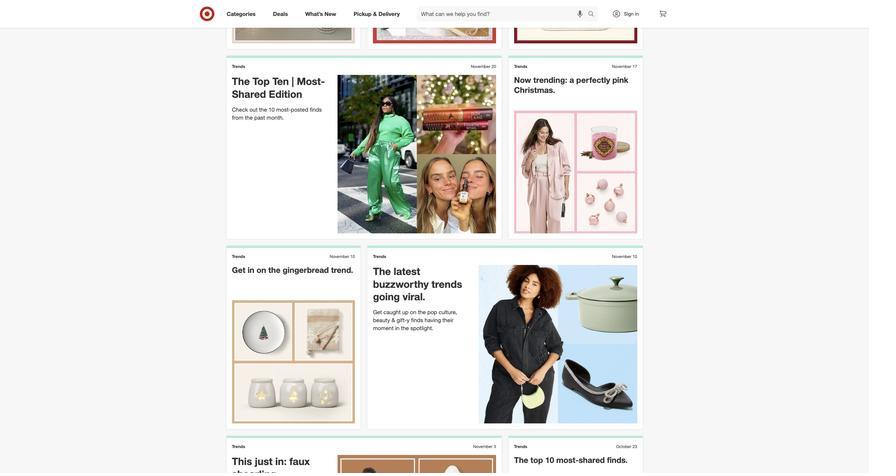 Task type: describe. For each thing, give the bounding box(es) containing it.
search button
[[585, 6, 602, 23]]

in for get
[[248, 265, 255, 275]]

just
[[255, 456, 273, 468]]

trending:
[[534, 75, 568, 85]]

categories link
[[221, 6, 265, 22]]

the up past
[[259, 106, 267, 113]]

october 23
[[617, 445, 638, 450]]

finds.
[[608, 456, 628, 465]]

top
[[531, 456, 544, 465]]

now
[[515, 75, 532, 85]]

pink
[[613, 75, 629, 85]]

the top ten | most-shared edition image
[[338, 75, 497, 234]]

ten
[[273, 75, 289, 88]]

past
[[255, 114, 265, 121]]

now trending: a perfectly pink christmas.
[[515, 75, 629, 95]]

shared
[[579, 456, 605, 465]]

get caught up on the pop culture, beauty & gift-y finds  having their moment in the spotlight.
[[373, 309, 457, 332]]

pickup & delivery
[[354, 10, 400, 17]]

month.
[[267, 114, 284, 121]]

up
[[403, 309, 409, 316]]

new
[[325, 10, 337, 17]]

most-
[[297, 75, 325, 88]]

trends for this just in: faux shearling. image
[[232, 445, 245, 450]]

october
[[617, 445, 632, 450]]

this trend is hot...cocoa. image
[[232, 0, 355, 43]]

finds inside get caught up on the pop culture, beauty & gift-y finds  having their moment in the spotlight.
[[411, 317, 424, 324]]

|
[[292, 75, 294, 88]]

the down y
[[401, 325, 409, 332]]

november 10 for "get in on the gingerbread trend." image
[[330, 254, 355, 259]]

their
[[443, 317, 454, 324]]

17
[[633, 64, 638, 69]]

perfectly
[[577, 75, 611, 85]]

having
[[425, 317, 441, 324]]

the down out
[[245, 114, 253, 121]]

pickup
[[354, 10, 372, 17]]

0 horizontal spatial on
[[257, 265, 266, 275]]

moment
[[373, 325, 394, 332]]

edition
[[269, 88, 303, 100]]

trends for 'now trending: a perfectly pink christmas.' image
[[515, 64, 528, 69]]

2 horizontal spatial the
[[515, 456, 529, 465]]

this
[[232, 456, 252, 468]]

the latest buzzworthy trends going viral. image
[[479, 265, 638, 424]]

top
[[253, 75, 270, 88]]

shared
[[232, 88, 266, 100]]

november for get in on the gingerbread trend.
[[330, 254, 350, 259]]

20
[[492, 64, 497, 69]]

going
[[373, 291, 400, 303]]

shearling.
[[232, 468, 279, 474]]

get for get caught up on the pop culture, beauty & gift-y finds  having their moment in the spotlight.
[[373, 309, 382, 316]]

a
[[570, 75, 575, 85]]

christmas.
[[515, 85, 556, 95]]

viral.
[[403, 291, 426, 303]]

the left pop
[[418, 309, 426, 316]]

1 horizontal spatial most-
[[557, 456, 579, 465]]

what's
[[306, 10, 323, 17]]

on inside get caught up on the pop culture, beauty & gift-y finds  having their moment in the spotlight.
[[411, 309, 417, 316]]

& inside "link"
[[374, 10, 377, 17]]

november for now trending: a perfectly pink christmas.
[[613, 64, 632, 69]]



Task type: locate. For each thing, give the bounding box(es) containing it.
the
[[232, 75, 250, 88], [373, 265, 391, 278], [515, 456, 529, 465]]

beauty
[[373, 317, 390, 324]]

& down caught
[[392, 317, 395, 324]]

3
[[494, 445, 497, 450]]

this just in: faux shearling.
[[232, 456, 310, 474]]

check
[[232, 106, 248, 113]]

the up buzzworthy
[[373, 265, 391, 278]]

in for sign
[[636, 11, 639, 17]]

get in on the gingerbread trend.
[[232, 265, 354, 275]]

&
[[374, 10, 377, 17], [392, 317, 395, 324]]

1 vertical spatial finds
[[411, 317, 424, 324]]

get for get in on the gingerbread trend.
[[232, 265, 246, 275]]

1 vertical spatial in
[[248, 265, 255, 275]]

finds
[[310, 106, 322, 113], [411, 317, 424, 324]]

1 horizontal spatial the
[[373, 265, 391, 278]]

faux
[[290, 456, 310, 468]]

spotlight.
[[411, 325, 434, 332]]

2 horizontal spatial in
[[636, 11, 639, 17]]

What can we help you find? suggestions appear below search field
[[417, 6, 590, 22]]

1 horizontal spatial november 10
[[613, 254, 638, 259]]

0 horizontal spatial &
[[374, 10, 377, 17]]

most- inside check out the 10 most-posted finds from the past month.
[[276, 106, 291, 113]]

& right pickup
[[374, 10, 377, 17]]

get
[[232, 265, 246, 275], [373, 309, 382, 316]]

pickup & delivery link
[[348, 6, 409, 22]]

search
[[585, 11, 602, 18]]

0 vertical spatial the
[[232, 75, 250, 88]]

2 vertical spatial in
[[396, 325, 400, 332]]

deals
[[273, 10, 288, 17]]

trend.
[[331, 265, 354, 275]]

november 20
[[471, 64, 497, 69]]

1 november 10 from the left
[[330, 254, 355, 259]]

burr baskets—a joyful surprise you can make & gift to anyone. image
[[515, 0, 638, 43]]

1 vertical spatial on
[[411, 309, 417, 316]]

the latest buzzworthy trends going viral.
[[373, 265, 463, 303]]

sign
[[625, 11, 634, 17]]

from
[[232, 114, 244, 121]]

1 vertical spatial get
[[373, 309, 382, 316]]

0 horizontal spatial get
[[232, 265, 246, 275]]

check out the 10 most-posted finds from the past month.
[[232, 106, 322, 121]]

0 horizontal spatial finds
[[310, 106, 322, 113]]

what's new link
[[300, 6, 345, 22]]

23
[[633, 445, 638, 450]]

0 vertical spatial in
[[636, 11, 639, 17]]

0 vertical spatial most-
[[276, 106, 291, 113]]

0 vertical spatial get
[[232, 265, 246, 275]]

buzzworthy
[[373, 278, 429, 291]]

in inside get caught up on the pop culture, beauty & gift-y finds  having their moment in the spotlight.
[[396, 325, 400, 332]]

0 horizontal spatial the
[[232, 75, 250, 88]]

finds inside check out the 10 most-posted finds from the past month.
[[310, 106, 322, 113]]

10
[[269, 106, 275, 113], [351, 254, 355, 259], [633, 254, 638, 259], [546, 456, 555, 465]]

1 vertical spatial the
[[373, 265, 391, 278]]

november 3
[[474, 445, 497, 450]]

november 17
[[613, 64, 638, 69]]

0 horizontal spatial in
[[248, 265, 255, 275]]

november 10
[[330, 254, 355, 259], [613, 254, 638, 259]]

this just in: faux shearling. image
[[338, 456, 497, 474]]

finds right y
[[411, 317, 424, 324]]

delivery
[[379, 10, 400, 17]]

the top 10 most-shared finds.
[[515, 456, 628, 465]]

1 horizontal spatial on
[[411, 309, 417, 316]]

get inside get caught up on the pop culture, beauty & gift-y finds  having their moment in the spotlight.
[[373, 309, 382, 316]]

culture,
[[439, 309, 457, 316]]

trends
[[232, 64, 245, 69], [515, 64, 528, 69], [232, 254, 245, 259], [373, 254, 387, 259], [232, 445, 245, 450], [515, 445, 528, 450]]

1 vertical spatial most-
[[557, 456, 579, 465]]

trends for the top ten | most-shared edition image
[[232, 64, 245, 69]]

10 inside check out the 10 most-posted finds from the past month.
[[269, 106, 275, 113]]

most- right top
[[557, 456, 579, 465]]

posted
[[291, 106, 309, 113]]

the inside the top ten | most- shared edition
[[232, 75, 250, 88]]

what's new
[[306, 10, 337, 17]]

2 vertical spatial the
[[515, 456, 529, 465]]

in
[[636, 11, 639, 17], [248, 265, 255, 275], [396, 325, 400, 332]]

sign in
[[625, 11, 639, 17]]

y
[[407, 317, 410, 324]]

0 vertical spatial &
[[374, 10, 377, 17]]

the top ten | most- shared edition
[[232, 75, 325, 100]]

categories
[[227, 10, 256, 17]]

5 festive decor trends to holidize your home this season. image
[[373, 0, 497, 43]]

november
[[471, 64, 491, 69], [613, 64, 632, 69], [330, 254, 350, 259], [613, 254, 632, 259], [474, 445, 493, 450]]

on
[[257, 265, 266, 275], [411, 309, 417, 316]]

most-
[[276, 106, 291, 113], [557, 456, 579, 465]]

trends for "get in on the gingerbread trend." image
[[232, 254, 245, 259]]

the for the top ten | most- shared edition
[[232, 75, 250, 88]]

deals link
[[267, 6, 297, 22]]

1 horizontal spatial in
[[396, 325, 400, 332]]

1 horizontal spatial finds
[[411, 317, 424, 324]]

pop
[[428, 309, 438, 316]]

now trending: a perfectly pink christmas. image
[[515, 111, 638, 234]]

november for this just in: faux shearling.
[[474, 445, 493, 450]]

the left gingerbread
[[269, 265, 281, 275]]

november 10 for the latest buzzworthy trends going viral. image
[[613, 254, 638, 259]]

trends
[[432, 278, 463, 291]]

the up shared
[[232, 75, 250, 88]]

gift-
[[397, 317, 407, 324]]

0 vertical spatial on
[[257, 265, 266, 275]]

in:
[[276, 456, 287, 468]]

the left top
[[515, 456, 529, 465]]

0 vertical spatial finds
[[310, 106, 322, 113]]

0 horizontal spatial most-
[[276, 106, 291, 113]]

the for the latest buzzworthy trends going viral.
[[373, 265, 391, 278]]

1 horizontal spatial &
[[392, 317, 395, 324]]

trends for the latest buzzworthy trends going viral. image
[[373, 254, 387, 259]]

the inside the latest buzzworthy trends going viral.
[[373, 265, 391, 278]]

& inside get caught up on the pop culture, beauty & gift-y finds  having their moment in the spotlight.
[[392, 317, 395, 324]]

sign in link
[[607, 6, 650, 22]]

get in on the gingerbread trend. image
[[232, 301, 355, 424]]

latest
[[394, 265, 421, 278]]

out
[[250, 106, 258, 113]]

finds right "posted"
[[310, 106, 322, 113]]

0 horizontal spatial november 10
[[330, 254, 355, 259]]

1 horizontal spatial get
[[373, 309, 382, 316]]

most- up month.
[[276, 106, 291, 113]]

the
[[259, 106, 267, 113], [245, 114, 253, 121], [269, 265, 281, 275], [418, 309, 426, 316], [401, 325, 409, 332]]

1 vertical spatial &
[[392, 317, 395, 324]]

gingerbread
[[283, 265, 329, 275]]

caught
[[384, 309, 401, 316]]

2 november 10 from the left
[[613, 254, 638, 259]]



Task type: vqa. For each thing, say whether or not it's contained in the screenshot.
Stadium at the bottom left
no



